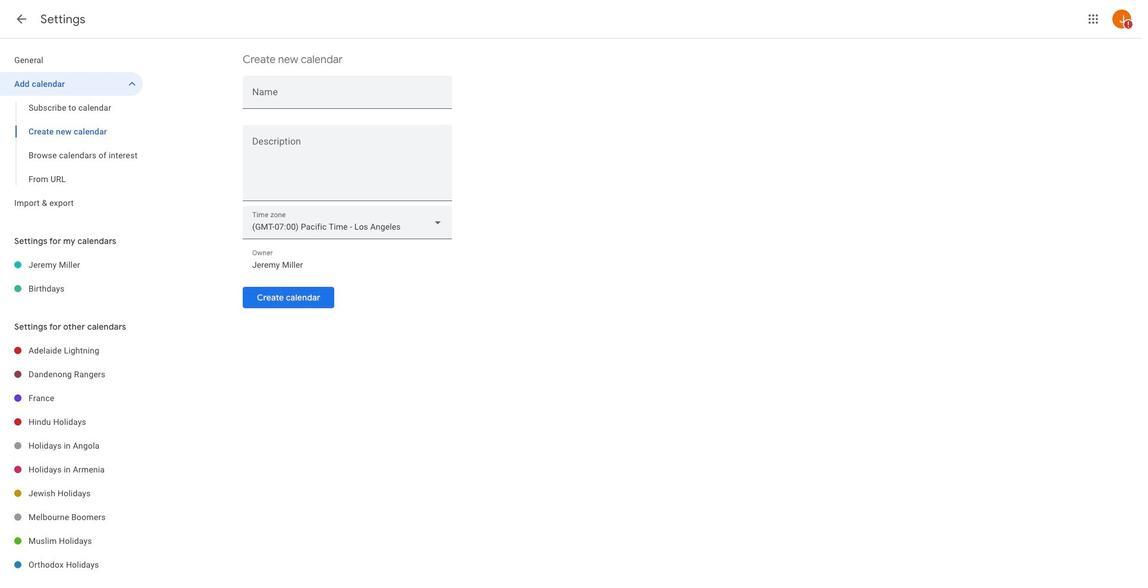 Task type: vqa. For each thing, say whether or not it's contained in the screenshot.
group
yes



Task type: locate. For each thing, give the bounding box(es) containing it.
None text field
[[252, 256, 443, 273]]

hindu holidays tree item
[[0, 410, 143, 434]]

holidays in armenia tree item
[[0, 458, 143, 481]]

None field
[[243, 206, 452, 239]]

dandenong rangers tree item
[[0, 362, 143, 386]]

1 vertical spatial tree
[[0, 253, 143, 301]]

3 tree from the top
[[0, 339, 143, 576]]

0 vertical spatial tree
[[0, 48, 143, 215]]

heading
[[40, 12, 86, 27]]

tree
[[0, 48, 143, 215], [0, 253, 143, 301], [0, 339, 143, 576]]

None text field
[[252, 88, 443, 105], [243, 139, 452, 196], [252, 88, 443, 105], [243, 139, 452, 196]]

group
[[0, 96, 143, 191]]

2 vertical spatial tree
[[0, 339, 143, 576]]

orthodox holidays tree item
[[0, 553, 143, 576]]



Task type: describe. For each thing, give the bounding box(es) containing it.
muslim holidays tree item
[[0, 529, 143, 553]]

jeremy miller tree item
[[0, 253, 143, 277]]

birthdays tree item
[[0, 277, 143, 301]]

2 tree from the top
[[0, 253, 143, 301]]

jewish holidays tree item
[[0, 481, 143, 505]]

melbourne boomers tree item
[[0, 505, 143, 529]]

add calendar tree item
[[0, 72, 143, 96]]

holidays in angola tree item
[[0, 434, 143, 458]]

adelaide lightning tree item
[[0, 339, 143, 362]]

france tree item
[[0, 386, 143, 410]]

1 tree from the top
[[0, 48, 143, 215]]

go back image
[[14, 12, 29, 26]]



